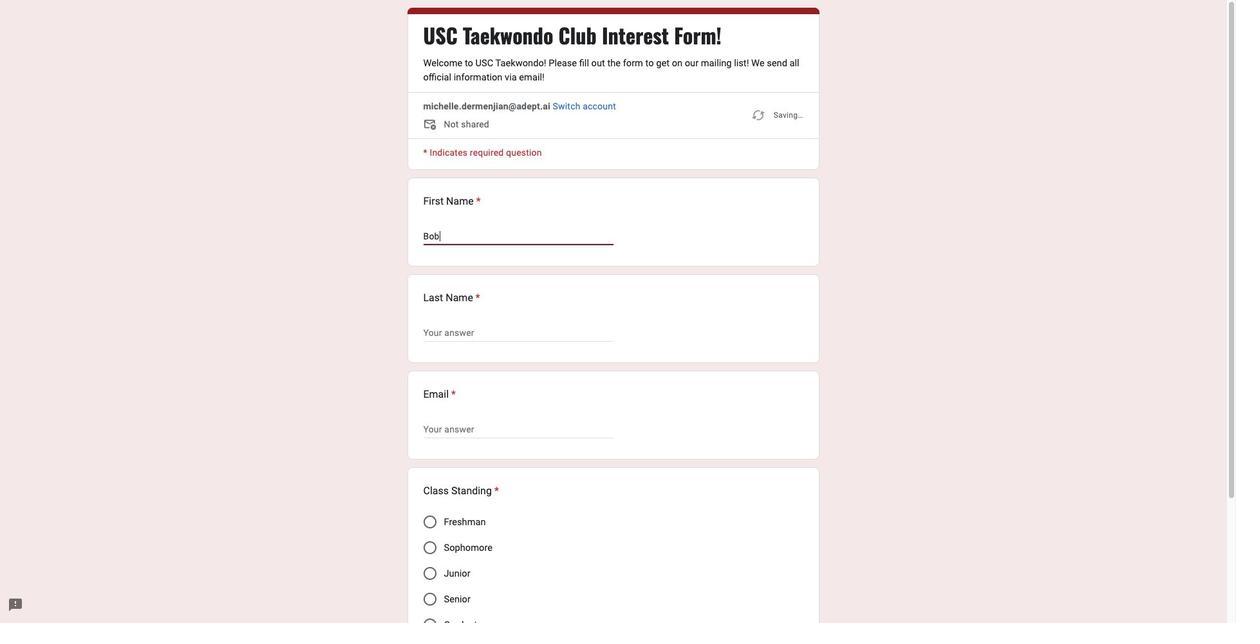 Task type: vqa. For each thing, say whether or not it's contained in the screenshot.
Sheets within Project Proposal - Column Chart 4 Google Sheets
no



Task type: describe. For each thing, give the bounding box(es) containing it.
your email and google account are not part of your response image
[[424, 118, 444, 133]]

3 heading from the top
[[424, 291, 481, 306]]

1 heading from the top
[[424, 23, 722, 48]]

senior image
[[424, 593, 436, 606]]

sophomore image
[[424, 542, 436, 555]]

Graduate radio
[[424, 619, 436, 624]]

Senior radio
[[424, 593, 436, 606]]

required question element for fourth heading from the bottom of the page
[[474, 194, 481, 209]]

required question element for first heading from the bottom of the page
[[492, 484, 499, 499]]



Task type: locate. For each thing, give the bounding box(es) containing it.
2 heading from the top
[[424, 194, 481, 209]]

Junior radio
[[424, 568, 436, 580]]

Sophomore radio
[[424, 542, 436, 555]]

None text field
[[424, 229, 614, 244], [424, 325, 614, 341], [424, 229, 614, 244], [424, 325, 614, 341]]

4 heading from the top
[[424, 387, 456, 403]]

list
[[407, 178, 820, 624]]

your email and google account are not part of your response image
[[424, 118, 439, 133]]

required question element for third heading from the top
[[473, 291, 481, 306]]

heading
[[424, 23, 722, 48], [424, 194, 481, 209], [424, 291, 481, 306], [424, 387, 456, 403], [424, 484, 499, 499]]

junior image
[[424, 568, 436, 580]]

None text field
[[424, 422, 614, 437]]

5 heading from the top
[[424, 484, 499, 499]]

required question element
[[474, 194, 481, 209], [473, 291, 481, 306], [449, 387, 456, 403], [492, 484, 499, 499]]

required question element for 2nd heading from the bottom
[[449, 387, 456, 403]]

graduate image
[[424, 619, 436, 624]]

Freshman radio
[[424, 516, 436, 529]]

freshman image
[[424, 516, 436, 529]]

status
[[751, 100, 804, 131]]

report a problem to google image
[[8, 598, 23, 613]]



